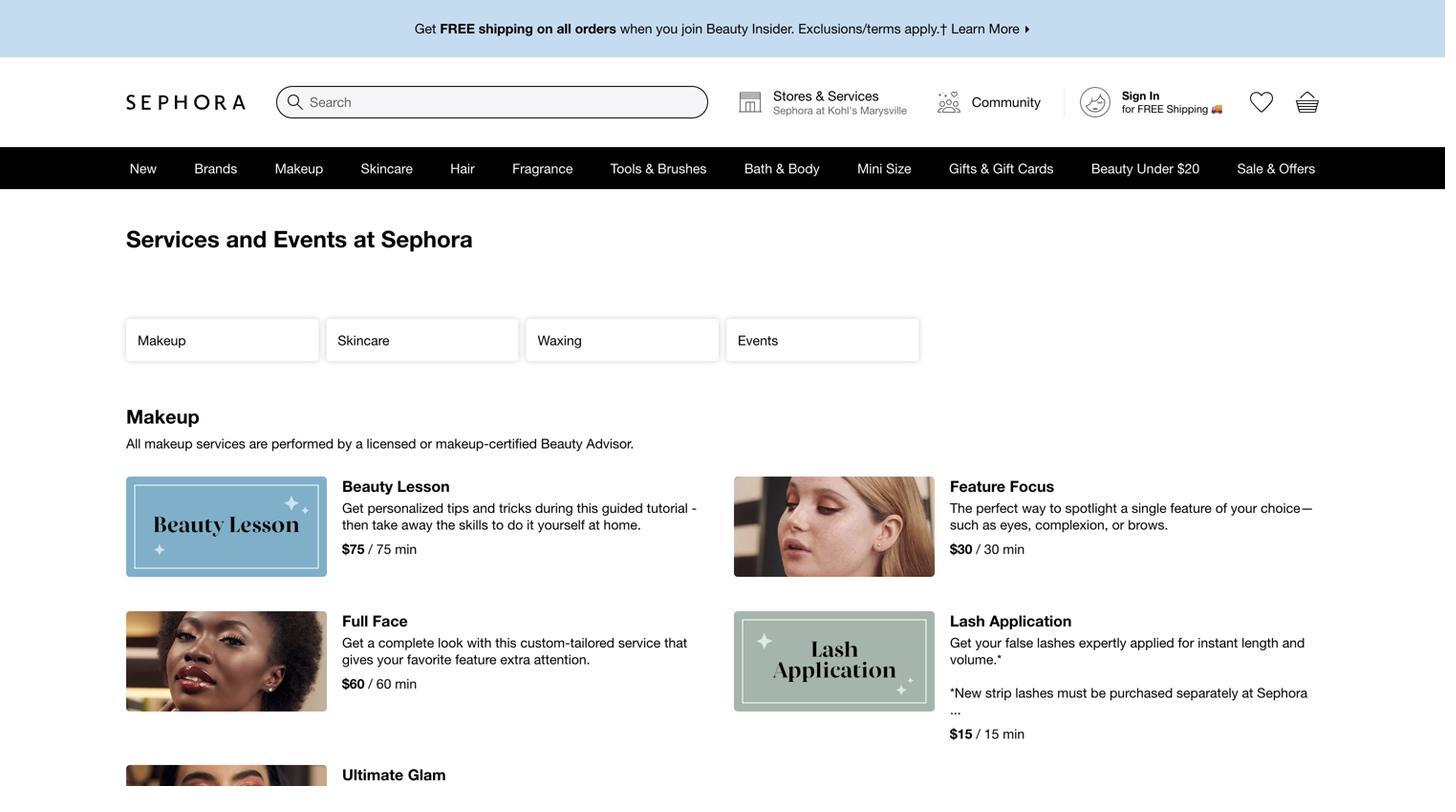Task type: vqa. For each thing, say whether or not it's contained in the screenshot.


Task type: describe. For each thing, give the bounding box(es) containing it.
focus
[[1010, 477, 1054, 496]]

go to basket image
[[1296, 91, 1319, 114]]

of
[[1216, 500, 1227, 516]]

gifts & gift cards
[[949, 160, 1054, 176]]

choice—
[[1261, 500, 1314, 516]]

then
[[342, 517, 368, 533]]

60
[[376, 676, 391, 692]]

mini size link
[[839, 147, 930, 189]]

must
[[1057, 685, 1087, 701]]

skincare inside skincare button
[[338, 332, 390, 348]]

feature focus the perfect way to spotlight a single feature of your choice— such as eyes, complexion, or brows. $30 / 30 min
[[950, 477, 1314, 557]]

community link
[[922, 73, 1056, 132]]

under
[[1137, 160, 1174, 176]]

skills
[[459, 517, 488, 533]]

30
[[984, 541, 999, 557]]

expertly
[[1079, 635, 1127, 651]]

gifts & gift cards link
[[930, 147, 1073, 189]]

personalized
[[367, 500, 444, 516]]

complexion,
[[1035, 517, 1109, 533]]

Search search field
[[277, 87, 707, 118]]

mini size
[[857, 160, 911, 176]]

get for full
[[342, 635, 364, 651]]

away
[[401, 517, 433, 533]]

to inside 'feature focus the perfect way to spotlight a single feature of your choice— such as eyes, complexion, or brows. $30 / 30 min'
[[1050, 500, 1062, 516]]

0 horizontal spatial events
[[273, 225, 347, 252]]

application
[[989, 612, 1072, 630]]

a inside 'feature focus the perfect way to spotlight a single feature of your choice— such as eyes, complexion, or brows. $30 / 30 min'
[[1121, 500, 1128, 516]]

beauty for under
[[1091, 160, 1133, 176]]

new
[[130, 160, 157, 176]]

tailored
[[570, 635, 615, 651]]

kohl's
[[828, 104, 857, 116]]

15
[[984, 726, 999, 742]]

sale & offers
[[1237, 160, 1316, 176]]

with
[[467, 635, 492, 651]]

min inside 'feature focus the perfect way to spotlight a single feature of your choice— such as eyes, complexion, or brows. $30 / 30 min'
[[1003, 541, 1025, 557]]

as
[[983, 517, 996, 533]]

*new
[[950, 685, 982, 701]]

min inside beauty lesson get personalized tips and tricks during this guided tutorial - then take away the skills to do it yourself at home. $75 / 75 min
[[395, 541, 417, 557]]

eyes,
[[1000, 517, 1032, 533]]

bath & body
[[744, 160, 820, 176]]

brands link
[[176, 147, 256, 189]]

skincare button
[[326, 319, 519, 361]]

hair link
[[432, 147, 494, 189]]

tutorial
[[647, 500, 688, 516]]

offers
[[1279, 160, 1316, 176]]

for inside lash application get your false lashes expertly applied for instant length and volume.* *new strip lashes must be purchased separately at sephora ... $15 / 15 min
[[1178, 635, 1194, 651]]

full face get a complete look with this custom-tailored service that gives your favorite feature extra attention. $60 / 60 min
[[342, 612, 691, 692]]

1 vertical spatial sephora
[[381, 225, 473, 252]]

get for beauty
[[342, 500, 364, 516]]

/ inside the full face get a complete look with this custom-tailored service that gives your favorite feature extra attention. $60 / 60 min
[[368, 676, 373, 692]]

extra
[[500, 652, 530, 668]]

min inside lash application get your false lashes expertly applied for instant length and volume.* *new strip lashes must be purchased separately at sephora ... $15 / 15 min
[[1003, 726, 1025, 742]]

at inside lash application get your false lashes expertly applied for instant length and volume.* *new strip lashes must be purchased separately at sephora ... $15 / 15 min
[[1242, 685, 1253, 701]]

tricks
[[499, 500, 532, 516]]

waxing button
[[526, 319, 719, 361]]

gift
[[993, 160, 1014, 176]]

waxing
[[538, 332, 582, 348]]

attention.
[[534, 652, 590, 668]]

feature inside the full face get a complete look with this custom-tailored service that gives your favorite feature extra attention. $60 / 60 min
[[455, 652, 497, 668]]

mini
[[857, 160, 883, 176]]

tools
[[611, 160, 642, 176]]

separately
[[1177, 685, 1238, 701]]

false
[[1005, 635, 1033, 651]]

at inside stores & services sephora at kohl's marysville
[[816, 104, 825, 116]]

brushes
[[658, 160, 707, 176]]

1 vertical spatial services
[[126, 225, 220, 252]]

new link
[[111, 147, 176, 189]]

sale & offers button
[[1219, 147, 1334, 189]]

makeup inside button
[[138, 332, 186, 348]]

brands
[[194, 160, 237, 176]]

/ inside lash application get your false lashes expertly applied for instant length and volume.* *new strip lashes must be purchased separately at sephora ... $15 / 15 min
[[976, 726, 981, 742]]

your inside 'feature focus the perfect way to spotlight a single feature of your choice— such as eyes, complexion, or brows. $30 / 30 min'
[[1231, 500, 1257, 516]]

bath
[[744, 160, 772, 176]]

gifts
[[949, 160, 977, 176]]

tools & brushes
[[611, 160, 707, 176]]

for inside sign in for free shipping 🚚
[[1122, 103, 1135, 115]]

free shipping on all orders
[[440, 21, 616, 36]]

beauty under $20 button
[[1073, 147, 1219, 189]]

perfect
[[976, 500, 1018, 516]]

0 horizontal spatial and
[[226, 225, 267, 252]]

75
[[376, 541, 391, 557]]

do
[[508, 517, 523, 533]]

free shipping on all orders button
[[126, 0, 1319, 57]]

bath & body link
[[726, 147, 839, 189]]



Task type: locate. For each thing, give the bounding box(es) containing it.
$20
[[1177, 160, 1200, 176]]

feature
[[1170, 500, 1212, 516], [455, 652, 497, 668]]

get up gives
[[342, 635, 364, 651]]

0 vertical spatial makeup
[[275, 160, 323, 176]]

for down sign
[[1122, 103, 1135, 115]]

0 horizontal spatial services
[[126, 225, 220, 252]]

such
[[950, 517, 979, 533]]

0 horizontal spatial free
[[440, 21, 475, 36]]

stores
[[773, 88, 812, 104]]

1 vertical spatial free
[[1138, 103, 1164, 115]]

0 horizontal spatial sephora
[[381, 225, 473, 252]]

events
[[273, 225, 347, 252], [738, 332, 778, 348]]

1 horizontal spatial a
[[1121, 500, 1128, 516]]

& for bath
[[776, 160, 785, 176]]

services and events at sephora
[[126, 225, 473, 252]]

at inside beauty lesson get personalized tips and tricks during this guided tutorial - then take away the skills to do it yourself at home. $75 / 75 min
[[589, 517, 600, 533]]

body
[[788, 160, 820, 176]]

1 vertical spatial beauty
[[342, 477, 393, 496]]

that
[[664, 635, 687, 651]]

to right way
[[1050, 500, 1062, 516]]

1 vertical spatial makeup
[[138, 332, 186, 348]]

1 horizontal spatial your
[[975, 635, 1002, 651]]

lash
[[950, 612, 985, 630]]

1 vertical spatial feature
[[455, 652, 497, 668]]

a up or
[[1121, 500, 1128, 516]]

1 vertical spatial to
[[492, 517, 504, 533]]

free left shipping on the left
[[440, 21, 475, 36]]

the
[[950, 500, 972, 516]]

shipping
[[479, 21, 533, 36]]

size
[[886, 160, 911, 176]]

1 horizontal spatial to
[[1050, 500, 1062, 516]]

/ left 60
[[368, 676, 373, 692]]

1 horizontal spatial this
[[577, 500, 598, 516]]

1 horizontal spatial beauty
[[1091, 160, 1133, 176]]

0 horizontal spatial this
[[495, 635, 517, 651]]

get inside lash application get your false lashes expertly applied for instant length and volume.* *new strip lashes must be purchased separately at sephora ... $15 / 15 min
[[950, 635, 972, 651]]

& right bath
[[776, 160, 785, 176]]

services inside stores & services sephora at kohl's marysville
[[828, 88, 879, 104]]

and inside lash application get your false lashes expertly applied for instant length and volume.* *new strip lashes must be purchased separately at sephora ... $15 / 15 min
[[1282, 635, 1305, 651]]

a inside the full face get a complete look with this custom-tailored service that gives your favorite feature extra attention. $60 / 60 min
[[367, 635, 375, 651]]

feature inside 'feature focus the perfect way to spotlight a single feature of your choice— such as eyes, complexion, or brows. $30 / 30 min'
[[1170, 500, 1212, 516]]

1 vertical spatial your
[[975, 635, 1002, 651]]

0 vertical spatial a
[[1121, 500, 1128, 516]]

1 vertical spatial lashes
[[1016, 685, 1054, 701]]

& right tools
[[646, 160, 654, 176]]

stores & services sephora at kohl's marysville
[[773, 88, 907, 116]]

events inside button
[[738, 332, 778, 348]]

0 vertical spatial skincare
[[361, 160, 413, 176]]

guided
[[602, 500, 643, 516]]

feature down 'with'
[[455, 652, 497, 668]]

1 horizontal spatial for
[[1178, 635, 1194, 651]]

1 vertical spatial for
[[1178, 635, 1194, 651]]

$75
[[342, 541, 365, 557]]

your inside the full face get a complete look with this custom-tailored service that gives your favorite feature extra attention. $60 / 60 min
[[377, 652, 403, 668]]

beauty for lesson
[[342, 477, 393, 496]]

purchased
[[1110, 685, 1173, 701]]

& for tools
[[646, 160, 654, 176]]

0 vertical spatial and
[[226, 225, 267, 252]]

0 horizontal spatial a
[[367, 635, 375, 651]]

0 vertical spatial services
[[828, 88, 879, 104]]

$30
[[950, 541, 972, 557]]

skincare link
[[342, 147, 432, 189]]

face
[[372, 612, 408, 630]]

your up volume.*
[[975, 635, 1002, 651]]

sephora down length
[[1257, 685, 1308, 701]]

this inside beauty lesson get personalized tips and tricks during this guided tutorial - then take away the skills to do it yourself at home. $75 / 75 min
[[577, 500, 598, 516]]

a
[[1121, 500, 1128, 516], [367, 635, 375, 651]]

1 vertical spatial a
[[367, 635, 375, 651]]

0 horizontal spatial beauty
[[342, 477, 393, 496]]

at
[[816, 104, 825, 116], [354, 225, 375, 252], [589, 517, 600, 533], [1242, 685, 1253, 701]]

at left home.
[[589, 517, 600, 533]]

full
[[342, 612, 368, 630]]

and down brands at the top of the page
[[226, 225, 267, 252]]

sephora homepage image
[[126, 94, 246, 110]]

tips
[[447, 500, 469, 516]]

complete
[[378, 635, 434, 651]]

in
[[1150, 89, 1160, 102]]

2 vertical spatial makeup
[[126, 405, 199, 428]]

this inside the full face get a complete look with this custom-tailored service that gives your favorite feature extra attention. $60 / 60 min
[[495, 635, 517, 651]]

fragrance link
[[494, 147, 592, 189]]

makeup button
[[126, 319, 319, 361]]

0 vertical spatial free
[[440, 21, 475, 36]]

length
[[1242, 635, 1279, 651]]

min right 30
[[1003, 541, 1025, 557]]

feature
[[950, 477, 1006, 496]]

makeup link
[[256, 147, 342, 189]]

ultimate glam link
[[126, 766, 711, 787]]

sephora inside stores & services sephora at kohl's marysville
[[773, 104, 813, 116]]

applied
[[1130, 635, 1174, 651]]

your inside lash application get your false lashes expertly applied for instant length and volume.* *new strip lashes must be purchased separately at sephora ... $15 / 15 min
[[975, 635, 1002, 651]]

get up then
[[342, 500, 364, 516]]

1 vertical spatial skincare
[[338, 332, 390, 348]]

lashes right strip at the bottom of page
[[1016, 685, 1054, 701]]

beauty inside popup button
[[1091, 160, 1133, 176]]

look
[[438, 635, 463, 651]]

& for sale
[[1267, 160, 1276, 176]]

0 horizontal spatial your
[[377, 652, 403, 668]]

this up extra
[[495, 635, 517, 651]]

min right 60
[[395, 676, 417, 692]]

get inside beauty lesson get personalized tips and tricks during this guided tutorial - then take away the skills to do it yourself at home. $75 / 75 min
[[342, 500, 364, 516]]

lesson
[[397, 477, 450, 496]]

skincare
[[361, 160, 413, 176], [338, 332, 390, 348]]

community
[[972, 94, 1041, 110]]

this
[[577, 500, 598, 516], [495, 635, 517, 651]]

all
[[557, 21, 571, 36]]

single
[[1132, 500, 1167, 516]]

orders
[[575, 21, 616, 36]]

sale
[[1237, 160, 1263, 176]]

favorite
[[407, 652, 451, 668]]

for left instant
[[1178, 635, 1194, 651]]

lashes down application
[[1037, 635, 1075, 651]]

to left do
[[492, 517, 504, 533]]

hair
[[450, 160, 475, 176]]

it
[[527, 517, 534, 533]]

ultimate
[[342, 766, 404, 784]]

and right length
[[1282, 635, 1305, 651]]

glam
[[408, 766, 446, 784]]

skincare inside skincare link
[[361, 160, 413, 176]]

2 horizontal spatial your
[[1231, 500, 1257, 516]]

gives
[[342, 652, 373, 668]]

a up gives
[[367, 635, 375, 651]]

sephora inside lash application get your false lashes expertly applied for instant length and volume.* *new strip lashes must be purchased separately at sephora ... $15 / 15 min
[[1257, 685, 1308, 701]]

shipping
[[1167, 103, 1208, 115]]

1 vertical spatial this
[[495, 635, 517, 651]]

0 vertical spatial events
[[273, 225, 347, 252]]

& for gifts
[[981, 160, 989, 176]]

1 vertical spatial and
[[473, 500, 495, 516]]

your down complete
[[377, 652, 403, 668]]

&
[[816, 88, 824, 104], [646, 160, 654, 176], [776, 160, 785, 176], [981, 160, 989, 176], [1267, 160, 1276, 176]]

beauty left under
[[1091, 160, 1133, 176]]

& for stores
[[816, 88, 824, 104]]

0 vertical spatial your
[[1231, 500, 1257, 516]]

brows.
[[1128, 517, 1168, 533]]

feature left 'of'
[[1170, 500, 1212, 516]]

...
[[950, 702, 961, 718]]

and inside beauty lesson get personalized tips and tricks during this guided tutorial - then take away the skills to do it yourself at home. $75 / 75 min
[[473, 500, 495, 516]]

0 horizontal spatial feature
[[455, 652, 497, 668]]

2 horizontal spatial sephora
[[1257, 685, 1308, 701]]

services up kohl's
[[828, 88, 879, 104]]

the
[[436, 517, 455, 533]]

be
[[1091, 685, 1106, 701]]

0 vertical spatial for
[[1122, 103, 1135, 115]]

/ left 75
[[368, 541, 373, 557]]

-
[[692, 500, 697, 516]]

free inside button
[[440, 21, 475, 36]]

at left kohl's
[[816, 104, 825, 116]]

get for lash
[[950, 635, 972, 651]]

free down in
[[1138, 103, 1164, 115]]

1 horizontal spatial free
[[1138, 103, 1164, 115]]

fragrance
[[512, 160, 573, 176]]

lash application get your false lashes expertly applied for instant length and volume.* *new strip lashes must be purchased separately at sephora ... $15 / 15 min
[[950, 612, 1311, 742]]

& inside dropdown button
[[1267, 160, 1276, 176]]

0 vertical spatial to
[[1050, 500, 1062, 516]]

makeup
[[275, 160, 323, 176], [138, 332, 186, 348], [126, 405, 199, 428]]

spotlight
[[1065, 500, 1117, 516]]

sign in for free shipping 🚚
[[1122, 89, 1222, 115]]

sephora down stores in the right top of the page
[[773, 104, 813, 116]]

min inside the full face get a complete look with this custom-tailored service that gives your favorite feature extra attention. $60 / 60 min
[[395, 676, 417, 692]]

to inside beauty lesson get personalized tips and tricks during this guided tutorial - then take away the skills to do it yourself at home. $75 / 75 min
[[492, 517, 504, 533]]

events button
[[726, 319, 919, 361]]

min right 15 in the bottom right of the page
[[1003, 726, 1025, 742]]

0 vertical spatial lashes
[[1037, 635, 1075, 651]]

at down skincare link
[[354, 225, 375, 252]]

min right 75
[[395, 541, 417, 557]]

services down new
[[126, 225, 220, 252]]

beauty inside beauty lesson get personalized tips and tricks during this guided tutorial - then take away the skills to do it yourself at home. $75 / 75 min
[[342, 477, 393, 496]]

None search field
[[276, 86, 708, 119]]

strip
[[986, 685, 1012, 701]]

free inside sign in for free shipping 🚚
[[1138, 103, 1164, 115]]

1 vertical spatial events
[[738, 332, 778, 348]]

/ inside 'feature focus the perfect way to spotlight a single feature of your choice— such as eyes, complexion, or brows. $30 / 30 min'
[[976, 541, 981, 557]]

this up yourself
[[577, 500, 598, 516]]

0 horizontal spatial to
[[492, 517, 504, 533]]

services
[[828, 88, 879, 104], [126, 225, 220, 252]]

1 horizontal spatial feature
[[1170, 500, 1212, 516]]

instant
[[1198, 635, 1238, 651]]

beauty under $20
[[1091, 160, 1200, 176]]

0 vertical spatial feature
[[1170, 500, 1212, 516]]

volume.*
[[950, 652, 1002, 668]]

/ left 30
[[976, 541, 981, 557]]

& right the sale
[[1267, 160, 1276, 176]]

marysville
[[860, 104, 907, 116]]

2 vertical spatial and
[[1282, 635, 1305, 651]]

1 horizontal spatial services
[[828, 88, 879, 104]]

1 horizontal spatial sephora
[[773, 104, 813, 116]]

🚚
[[1211, 103, 1222, 115]]

0 vertical spatial beauty
[[1091, 160, 1133, 176]]

0 horizontal spatial for
[[1122, 103, 1135, 115]]

$15
[[950, 726, 972, 742]]

1 horizontal spatial events
[[738, 332, 778, 348]]

get
[[342, 500, 364, 516], [342, 635, 364, 651], [950, 635, 972, 651]]

beauty up then
[[342, 477, 393, 496]]

/ inside beauty lesson get personalized tips and tricks during this guided tutorial - then take away the skills to do it yourself at home. $75 / 75 min
[[368, 541, 373, 557]]

beauty lesson get personalized tips and tricks during this guided tutorial - then take away the skills to do it yourself at home. $75 / 75 min
[[342, 477, 701, 557]]

on
[[537, 21, 553, 36]]

/ left 15 in the bottom right of the page
[[976, 726, 981, 742]]

and
[[226, 225, 267, 252], [473, 500, 495, 516], [1282, 635, 1305, 651]]

1 horizontal spatial and
[[473, 500, 495, 516]]

2 vertical spatial your
[[377, 652, 403, 668]]

2 vertical spatial sephora
[[1257, 685, 1308, 701]]

0 vertical spatial sephora
[[773, 104, 813, 116]]

get up volume.*
[[950, 635, 972, 651]]

at right separately
[[1242, 685, 1253, 701]]

None field
[[276, 86, 708, 119]]

your right 'of'
[[1231, 500, 1257, 516]]

& inside stores & services sephora at kohl's marysville
[[816, 88, 824, 104]]

& right stores in the right top of the page
[[816, 88, 824, 104]]

sephora
[[773, 104, 813, 116], [381, 225, 473, 252], [1257, 685, 1308, 701]]

and up skills
[[473, 500, 495, 516]]

0 vertical spatial this
[[577, 500, 598, 516]]

sephora down hair
[[381, 225, 473, 252]]

get inside the full face get a complete look with this custom-tailored service that gives your favorite feature extra attention. $60 / 60 min
[[342, 635, 364, 651]]

2 horizontal spatial and
[[1282, 635, 1305, 651]]

& left gift
[[981, 160, 989, 176]]



